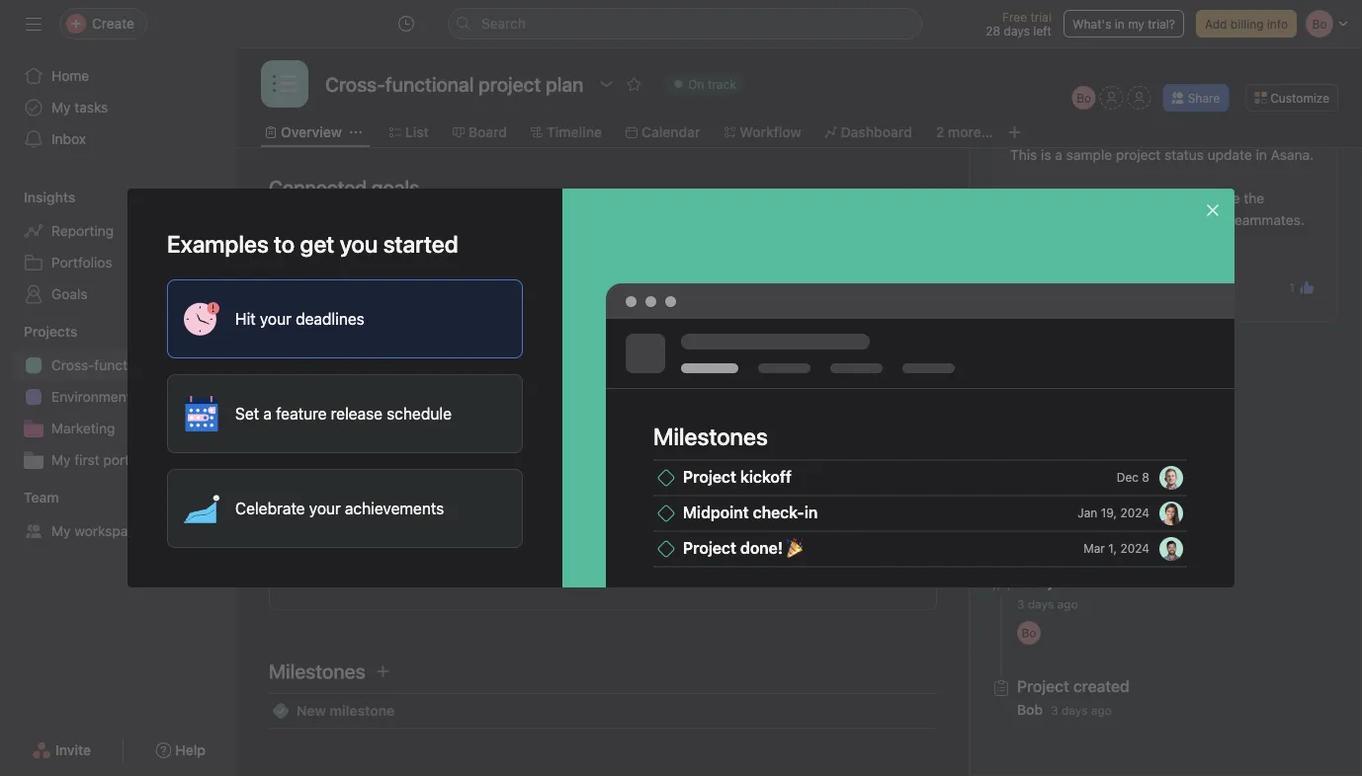 Task type: vqa. For each thing, say whether or not it's contained in the screenshot.
second My from the bottom of the page
yes



Task type: locate. For each thing, give the bounding box(es) containing it.
project inside align your team around a shared vision with a project brief and supporting resources.
[[524, 510, 569, 526]]

celebrate
[[235, 500, 305, 518]]

with right the vision
[[775, 488, 802, 504]]

dec 8
[[1117, 471, 1150, 484]]

your right 'celebrate'
[[309, 500, 341, 518]]

overview link
[[265, 122, 342, 143]]

dashboard link
[[825, 122, 912, 143]]

project
[[1116, 147, 1161, 163], [1119, 212, 1164, 228], [754, 246, 799, 262], [161, 357, 206, 374], [1052, 498, 1104, 516], [524, 510, 569, 526], [596, 550, 642, 566]]

1 vertical spatial 2024
[[1120, 542, 1150, 556]]

sample
[[1066, 147, 1112, 163]]

ago
[[1090, 291, 1111, 304], [1116, 449, 1137, 463], [1091, 524, 1112, 538], [1057, 598, 1078, 612], [1091, 704, 1112, 718]]

vision
[[734, 488, 771, 504]]

bo up the sample
[[1077, 91, 1091, 105]]

0 horizontal spatial with
[[775, 488, 802, 504]]

my tasks link
[[12, 92, 225, 124]]

days for free
[[1004, 24, 1030, 38]]

add milestone image
[[375, 664, 391, 680]]

this inside the 'this project is kicked off! bob 3 days ago'
[[1017, 498, 1048, 516]]

is
[[1041, 147, 1051, 163], [1108, 498, 1120, 516]]

insights button
[[0, 188, 75, 208]]

add inside add billing info button
[[1205, 17, 1227, 31]]

1 my from the top
[[51, 99, 71, 116]]

close image
[[1205, 203, 1221, 218]]

key resources
[[269, 417, 394, 440]]

3 down project created
[[1051, 704, 1058, 718]]

0 vertical spatial add
[[1205, 17, 1227, 31]]

milestones up project kickoff
[[653, 423, 768, 451]]

ago down the use status updates to communicate the progress of your project with your teammates. skip the…
[[1090, 291, 1111, 304]]

bob link down the…
[[1050, 270, 1076, 287]]

my left first
[[51, 452, 71, 469]]

this left jan
[[1017, 498, 1048, 516]]

status inside the use status updates to communicate the progress of your project with your teammates. skip the…
[[1039, 190, 1078, 207]]

days inside free trial 28 days left
[[1004, 24, 1030, 38]]

3 inside bob 3 days ago
[[1050, 291, 1057, 304]]

2 2024 from the top
[[1120, 542, 1150, 556]]

status up of
[[1039, 190, 1078, 207]]

hide sidebar image
[[26, 16, 42, 32]]

is left the sample
[[1041, 147, 1051, 163]]

2024 right 19,
[[1120, 506, 1150, 520]]

2 horizontal spatial in
[[1256, 147, 1267, 163]]

1 vertical spatial bo
[[1019, 281, 1033, 295]]

bob
[[1050, 270, 1076, 287], [1017, 447, 1043, 464], [1017, 522, 1043, 539], [1017, 702, 1043, 719]]

0 vertical spatial in
[[1115, 17, 1125, 31]]

0 horizontal spatial milestones
[[269, 660, 365, 684]]

bo inside 'latest status update' element
[[1019, 281, 1033, 295]]

2024 right "1,"
[[1120, 542, 1150, 556]]

my for my tasks
[[51, 99, 71, 116]]

1 horizontal spatial goal
[[654, 246, 681, 262]]

3 my from the top
[[51, 523, 71, 540]]

your left team
[[560, 488, 588, 504]]

my inside global element
[[51, 99, 71, 116]]

bo down you joined 3 days ago
[[1022, 627, 1036, 641]]

1 horizontal spatial add
[[1205, 17, 1227, 31]]

0 vertical spatial is
[[1041, 147, 1051, 163]]

projects button
[[0, 322, 78, 342]]

add to starred image
[[626, 76, 642, 92]]

trial
[[1030, 10, 1052, 24]]

your for hit your deadlines
[[260, 310, 292, 329]]

bob link left 24
[[1017, 447, 1043, 464]]

days inside bob 3 days ago
[[1061, 291, 1087, 304]]

2 vertical spatial bo
[[1022, 627, 1036, 641]]

0 vertical spatial with
[[1167, 212, 1194, 228]]

get
[[300, 230, 334, 258]]

ago inside the 'this project is kicked off! bob 3 days ago'
[[1091, 524, 1112, 538]]

project inside connect or create a goal to link this project to a larger purpose.
[[754, 246, 799, 262]]

1 horizontal spatial brief
[[646, 550, 676, 566]]

larger
[[524, 267, 561, 284]]

this up use
[[1010, 147, 1037, 163]]

asana.
[[1271, 147, 1314, 163]]

add billing info
[[1205, 17, 1288, 31]]

brief inside align your team around a shared vision with a project brief and supporting resources.
[[573, 510, 602, 526]]

in left my
[[1115, 17, 1125, 31]]

tasks
[[74, 99, 108, 116]]

this inside 'latest status update' element
[[1010, 147, 1037, 163]]

goal down purpose.
[[578, 308, 606, 324]]

28
[[986, 24, 1001, 38]]

add down larger
[[549, 308, 575, 324]]

in inside button
[[1115, 17, 1125, 31]]

ago down joined
[[1057, 598, 1078, 612]]

1 vertical spatial milestones
[[269, 660, 365, 684]]

connect
[[524, 246, 578, 262]]

with inside align your team around a shared vision with a project brief and supporting resources.
[[775, 488, 802, 504]]

my down team
[[51, 523, 71, 540]]

to left get
[[274, 230, 295, 258]]

this for is
[[1010, 147, 1037, 163]]

in
[[1115, 17, 1125, 31], [1256, 147, 1267, 163], [804, 504, 818, 522]]

my first portfolio
[[51, 452, 157, 469]]

your inside align your team around a shared vision with a project brief and supporting resources.
[[560, 488, 588, 504]]

create
[[599, 246, 639, 262]]

bo inside button
[[1077, 91, 1091, 105]]

my inside projects element
[[51, 452, 71, 469]]

align your team around a shared vision with a project brief and supporting resources.
[[524, 488, 813, 526]]

use
[[1010, 190, 1035, 207]]

with
[[1167, 212, 1194, 228], [775, 488, 802, 504]]

marketing link
[[12, 413, 225, 445]]

project created bob 3 days ago
[[1017, 678, 1130, 719]]

project created
[[1017, 678, 1130, 696]]

0 horizontal spatial brief
[[573, 510, 602, 526]]

list link
[[389, 122, 429, 143]]

0 horizontal spatial goal
[[578, 308, 606, 324]]

billing
[[1230, 17, 1264, 31]]

3 down you
[[1017, 598, 1025, 612]]

0 vertical spatial my
[[51, 99, 71, 116]]

1 2024 from the top
[[1120, 506, 1150, 520]]

your
[[1087, 212, 1115, 228], [1198, 212, 1226, 228], [260, 310, 292, 329], [560, 488, 588, 504], [309, 500, 341, 518]]

schedule
[[387, 405, 452, 424]]

0 vertical spatial brief
[[573, 510, 602, 526]]

days right 28
[[1004, 24, 1030, 38]]

1 vertical spatial my
[[51, 452, 71, 469]]

1,
[[1108, 542, 1117, 556]]

teammates.
[[1230, 212, 1305, 228]]

2 vertical spatial in
[[804, 504, 818, 522]]

a left the sample
[[1055, 147, 1063, 163]]

19,
[[1101, 506, 1117, 520]]

hit
[[235, 310, 256, 329]]

what's in my trial? button
[[1064, 10, 1184, 38]]

1 horizontal spatial in
[[1115, 17, 1125, 31]]

bob inside the 'this project is kicked off! bob 3 days ago'
[[1017, 522, 1043, 539]]

0 horizontal spatial add
[[549, 308, 575, 324]]

1 vertical spatial this
[[1017, 498, 1048, 516]]

my for my workspace
[[51, 523, 71, 540]]

goal
[[654, 246, 681, 262], [578, 308, 606, 324]]

completed milestone image
[[273, 704, 289, 720]]

workflow
[[740, 124, 801, 140]]

progress
[[1010, 212, 1066, 228]]

3 up the you joined button
[[1051, 524, 1058, 538]]

with inside the use status updates to communicate the progress of your project with your teammates. skip the…
[[1167, 212, 1194, 228]]

days down the…
[[1061, 291, 1087, 304]]

environment
[[51, 389, 131, 405]]

1 horizontal spatial milestones
[[653, 423, 768, 451]]

reporting link
[[12, 215, 225, 247]]

0 horizontal spatial status
[[1039, 190, 1078, 207]]

my left tasks
[[51, 99, 71, 116]]

days for you
[[1028, 598, 1054, 612]]

cross-functional project plan
[[51, 357, 237, 374]]

1 vertical spatial goal
[[578, 308, 606, 324]]

bob 24 minutes ago
[[1017, 447, 1137, 464]]

2 vertical spatial my
[[51, 523, 71, 540]]

1 vertical spatial status
[[1039, 190, 1078, 207]]

add for add billing info
[[1205, 17, 1227, 31]]

set
[[235, 405, 259, 424]]

add inside add goal button
[[549, 308, 575, 324]]

with down "communicate"
[[1167, 212, 1194, 228]]

to right updates
[[1137, 190, 1150, 207]]

2024 for jan 19, 2024
[[1120, 506, 1150, 520]]

1 vertical spatial in
[[1256, 147, 1267, 163]]

bob left 24
[[1017, 447, 1043, 464]]

off!
[[1176, 498, 1202, 516]]

3 down the…
[[1050, 291, 1057, 304]]

is right jan
[[1108, 498, 1120, 516]]

in right the vision
[[804, 504, 818, 522]]

ago inside bob 3 days ago
[[1090, 291, 1111, 304]]

1 horizontal spatial is
[[1108, 498, 1120, 516]]

brief down supporting
[[646, 550, 676, 566]]

ago down project created
[[1091, 704, 1112, 718]]

create
[[549, 550, 592, 566]]

0 horizontal spatial is
[[1041, 147, 1051, 163]]

add left the billing
[[1205, 17, 1227, 31]]

0 vertical spatial 2024
[[1120, 506, 1150, 520]]

1 vertical spatial brief
[[646, 550, 676, 566]]

overview
[[281, 124, 342, 140]]

None text field
[[320, 66, 588, 102]]

days down project created
[[1062, 704, 1088, 718]]

status up "communicate"
[[1165, 147, 1204, 163]]

done! 🎉
[[740, 539, 803, 558]]

1 vertical spatial with
[[775, 488, 802, 504]]

a right the vision
[[805, 488, 813, 504]]

list
[[405, 124, 429, 140]]

my inside teams element
[[51, 523, 71, 540]]

1 horizontal spatial status
[[1165, 147, 1204, 163]]

0 vertical spatial bo
[[1077, 91, 1091, 105]]

days inside you joined 3 days ago
[[1028, 598, 1054, 612]]

left
[[1033, 24, 1052, 38]]

inbox
[[51, 131, 86, 147]]

project
[[683, 539, 736, 558]]

workspace
[[74, 523, 143, 540]]

calendar
[[641, 124, 700, 140]]

3 inside you joined 3 days ago
[[1017, 598, 1025, 612]]

bob up you
[[1017, 522, 1043, 539]]

1 horizontal spatial with
[[1167, 212, 1194, 228]]

search button
[[448, 8, 922, 40]]

environment link
[[12, 382, 225, 413]]

marketing
[[51, 421, 115, 437]]

bob down project created
[[1017, 702, 1043, 719]]

updates
[[1082, 190, 1134, 207]]

examples
[[167, 230, 269, 258]]

0 vertical spatial this
[[1010, 147, 1037, 163]]

days inside project created bob 3 days ago
[[1062, 704, 1088, 718]]

project inside the 'this project is kicked off! bob 3 days ago'
[[1052, 498, 1104, 516]]

bo
[[1077, 91, 1091, 105], [1019, 281, 1033, 295], [1022, 627, 1036, 641]]

days down jan
[[1062, 524, 1088, 538]]

bob link
[[1050, 270, 1076, 287], [1017, 447, 1043, 464], [1017, 522, 1043, 539], [1017, 702, 1043, 719]]

0 vertical spatial goal
[[654, 246, 681, 262]]

to inside the use status updates to communicate the progress of your project with your teammates. skip the…
[[1137, 190, 1150, 207]]

ago up dec
[[1116, 449, 1137, 463]]

bob down the…
[[1050, 270, 1076, 287]]

days for project created
[[1062, 704, 1088, 718]]

0 horizontal spatial in
[[804, 504, 818, 522]]

ago up mar
[[1091, 524, 1112, 538]]

bo down skip
[[1019, 281, 1033, 295]]

joined
[[1048, 573, 1093, 592]]

0 vertical spatial status
[[1165, 147, 1204, 163]]

brief down team
[[573, 510, 602, 526]]

my for my first portfolio
[[51, 452, 71, 469]]

days down you
[[1028, 598, 1054, 612]]

minutes
[[1069, 449, 1113, 463]]

in left asana.
[[1256, 147, 1267, 163]]

list image
[[273, 72, 297, 96]]

bob inside bob 3 days ago
[[1050, 270, 1076, 287]]

feature
[[276, 405, 327, 424]]

insights element
[[0, 180, 237, 314]]

global element
[[0, 48, 237, 167]]

goal left "link"
[[654, 246, 681, 262]]

achievements
[[345, 500, 444, 518]]

1 vertical spatial add
[[549, 308, 575, 324]]

1 vertical spatial is
[[1108, 498, 1120, 516]]

a inside 'latest status update' element
[[1055, 147, 1063, 163]]

1 button
[[1283, 274, 1321, 301]]

your right hit
[[260, 310, 292, 329]]

project inside 'link'
[[161, 357, 206, 374]]

2 my from the top
[[51, 452, 71, 469]]

0 vertical spatial milestones
[[653, 423, 768, 451]]

milestones up the new
[[269, 660, 365, 684]]

teams element
[[0, 480, 237, 552]]



Task type: describe. For each thing, give the bounding box(es) containing it.
new
[[297, 703, 326, 720]]

this is a sample project status update in asana.
[[1010, 147, 1314, 163]]

info
[[1267, 17, 1288, 31]]

deadlines
[[296, 310, 365, 329]]

add goal button
[[524, 299, 611, 334]]

your for celebrate your achievements
[[309, 500, 341, 518]]

ago inside you joined 3 days ago
[[1057, 598, 1078, 612]]

new milestone
[[297, 703, 395, 720]]

midpoint check-
[[683, 504, 804, 522]]

portfolio
[[103, 452, 157, 469]]

a right this
[[819, 246, 827, 262]]

team
[[592, 488, 623, 504]]

create project brief button
[[524, 541, 681, 576]]

a right set
[[263, 405, 272, 424]]

share
[[1188, 91, 1220, 105]]

jan
[[1078, 506, 1098, 520]]

trial?
[[1148, 17, 1175, 31]]

bob 3 days ago
[[1050, 270, 1111, 304]]

2024 for mar 1, 2024
[[1120, 542, 1150, 556]]

project kickoff
[[683, 468, 792, 487]]

align
[[524, 488, 556, 504]]

you
[[1017, 573, 1045, 592]]

calendar link
[[626, 122, 700, 143]]

ago inside project created bob 3 days ago
[[1091, 704, 1112, 718]]

cross-
[[51, 357, 94, 374]]

my first portfolio link
[[12, 445, 225, 476]]

your down updates
[[1087, 212, 1115, 228]]

timeline
[[547, 124, 602, 140]]

bob inside project created bob 3 days ago
[[1017, 702, 1043, 719]]

purpose.
[[565, 267, 621, 284]]

create project brief
[[549, 550, 676, 566]]

my tasks
[[51, 99, 108, 116]]

goal inside button
[[578, 308, 606, 324]]

bo button
[[1072, 86, 1096, 110]]

midpoint check-in
[[683, 504, 818, 522]]

to left "link"
[[685, 246, 698, 262]]

update
[[1208, 147, 1252, 163]]

jan 19, 2024
[[1078, 506, 1150, 520]]

of
[[1070, 212, 1083, 228]]

or
[[582, 246, 595, 262]]

goal inside connect or create a goal to link this project to a larger purpose.
[[654, 246, 681, 262]]

celebrate your achievements
[[235, 500, 444, 518]]

search
[[481, 15, 526, 32]]

shared
[[687, 488, 730, 504]]

my
[[1128, 17, 1145, 31]]

to right this
[[802, 246, 815, 262]]

3 inside project created bob 3 days ago
[[1051, 704, 1058, 718]]

this project is kicked off! button
[[1017, 497, 1202, 517]]

this for project
[[1017, 498, 1048, 516]]

project done! 🎉
[[683, 539, 803, 558]]

supporting
[[633, 510, 702, 526]]

skip
[[1010, 234, 1038, 250]]

bob link inside 'latest status update' element
[[1050, 270, 1076, 287]]

hit your deadlines
[[235, 310, 365, 329]]

dashboard
[[841, 124, 912, 140]]

project inside the use status updates to communicate the progress of your project with your teammates. skip the…
[[1119, 212, 1164, 228]]

use status updates to communicate the progress of your project with your teammates. skip the…
[[1010, 190, 1308, 250]]

add goal
[[549, 308, 606, 324]]

you started
[[340, 230, 458, 258]]

inbox link
[[12, 124, 225, 155]]

projects element
[[0, 314, 237, 480]]

portfolios
[[51, 255, 112, 271]]

dec
[[1117, 471, 1139, 484]]

a up supporting
[[676, 488, 683, 504]]

in inside 'latest status update' element
[[1256, 147, 1267, 163]]

this
[[727, 246, 750, 262]]

you joined button
[[1017, 572, 1093, 592]]

add billing info button
[[1196, 10, 1297, 38]]

project inside button
[[596, 550, 642, 566]]

add for add goal
[[549, 308, 575, 324]]

free trial 28 days left
[[986, 10, 1052, 38]]

ago inside bob 24 minutes ago
[[1116, 449, 1137, 463]]

your for align your team around a shared vision with a project brief and supporting resources.
[[560, 488, 588, 504]]

bob link down project created
[[1017, 702, 1043, 719]]

you joined 3 days ago
[[1017, 573, 1093, 612]]

this project is kicked off! bob 3 days ago
[[1017, 498, 1202, 539]]

days inside the 'this project is kicked off! bob 3 days ago'
[[1062, 524, 1088, 538]]

search list box
[[448, 8, 922, 40]]

free
[[1002, 10, 1027, 24]]

goals link
[[12, 279, 225, 310]]

reporting
[[51, 223, 114, 239]]

team
[[24, 490, 59, 506]]

Completed milestone checkbox
[[273, 704, 289, 720]]

my workspace link
[[12, 516, 225, 548]]

resources.
[[706, 510, 773, 526]]

mar
[[1084, 542, 1105, 556]]

in for what's in my trial?
[[1115, 17, 1125, 31]]

is inside the 'this project is kicked off! bob 3 days ago'
[[1108, 498, 1120, 516]]

home
[[51, 68, 89, 84]]

portfolios link
[[12, 247, 225, 279]]

is inside 'latest status update' element
[[1041, 147, 1051, 163]]

insights
[[24, 189, 75, 206]]

brief inside button
[[646, 550, 676, 566]]

your down "communicate"
[[1198, 212, 1226, 228]]

example text for milestones section image
[[606, 284, 1235, 588]]

a right create
[[643, 246, 650, 262]]

examples to get you started
[[167, 230, 458, 258]]

24
[[1051, 449, 1066, 463]]

in for midpoint check-in
[[804, 504, 818, 522]]

board link
[[453, 122, 507, 143]]

1
[[1289, 281, 1295, 295]]

goals
[[51, 286, 88, 302]]

cross-functional project plan link
[[12, 350, 237, 382]]

board
[[468, 124, 507, 140]]

timeline link
[[531, 122, 602, 143]]

functional
[[94, 357, 158, 374]]

what's in my trial?
[[1072, 17, 1175, 31]]

plan
[[210, 357, 237, 374]]

latest status update element
[[993, 66, 1337, 323]]

3 inside the 'this project is kicked off! bob 3 days ago'
[[1051, 524, 1058, 538]]

mar 1, 2024
[[1084, 542, 1150, 556]]

bob link up you
[[1017, 522, 1043, 539]]

workflow link
[[724, 122, 801, 143]]

the…
[[1042, 234, 1073, 250]]



